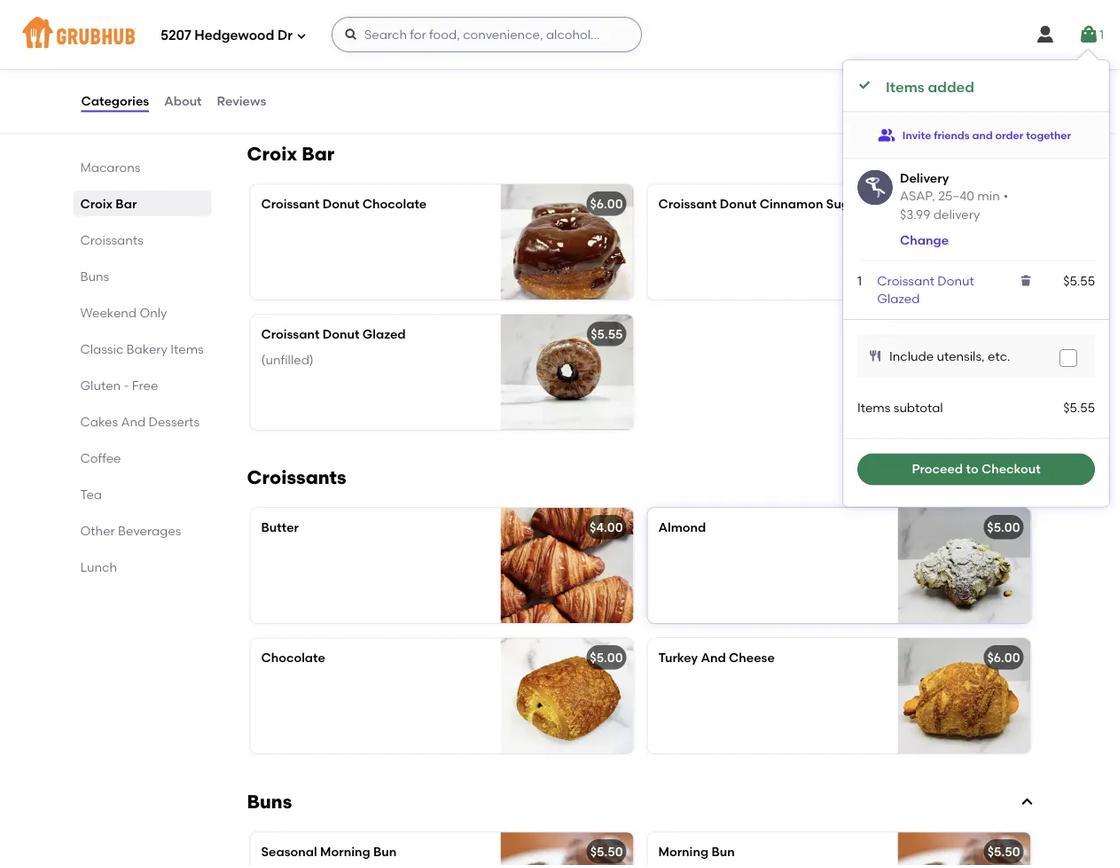 Task type: locate. For each thing, give the bounding box(es) containing it.
0 vertical spatial croix bar
[[247, 143, 335, 165]]

croissant donut glazed up (unfilled)
[[261, 327, 406, 342]]

delivery
[[900, 171, 949, 186]]

1 horizontal spatial croissants
[[247, 466, 346, 489]]

0 horizontal spatial croix bar
[[80, 196, 137, 211]]

croix bar down the macarons at the top left
[[80, 196, 137, 211]]

1 horizontal spatial $5.00
[[987, 520, 1020, 535]]

1 vertical spatial bar
[[116, 196, 137, 211]]

0 vertical spatial croissant donut glazed
[[877, 273, 974, 306]]

croix bar down reviews button
[[247, 143, 335, 165]]

1 horizontal spatial croix
[[247, 143, 297, 165]]

main navigation navigation
[[0, 0, 1118, 69]]

1 inside button
[[1099, 27, 1104, 42]]

1 horizontal spatial croix bar
[[247, 143, 335, 165]]

1 horizontal spatial croissant donut glazed
[[877, 273, 974, 306]]

beverages
[[118, 523, 181, 538]]

croissants up buns tab
[[80, 232, 143, 247]]

0 horizontal spatial croix
[[80, 196, 113, 211]]

1 $5.50 from the left
[[590, 845, 623, 860]]

0 vertical spatial 1
[[1099, 27, 1104, 42]]

buns button
[[243, 790, 1038, 815]]

croix
[[247, 143, 297, 165], [80, 196, 113, 211]]

1 vertical spatial croissants
[[247, 466, 346, 489]]

0 horizontal spatial buns
[[80, 269, 109, 284]]

items right bakery
[[170, 341, 204, 356]]

classic bakery items tab
[[80, 340, 204, 358]]

and
[[121, 414, 146, 429], [701, 650, 726, 665]]

0 horizontal spatial bar
[[116, 196, 137, 211]]

almond
[[658, 520, 706, 535]]

items left subtotal
[[857, 400, 891, 415]]

butter image
[[501, 508, 634, 623]]

$11.00 button
[[250, 0, 634, 106]]

and inside tab
[[121, 414, 146, 429]]

change button
[[900, 232, 949, 250]]

1 vertical spatial chocolate
[[261, 650, 325, 665]]

$5.50
[[590, 845, 623, 860], [987, 845, 1020, 860]]

0 vertical spatial buns
[[80, 269, 109, 284]]

cakes and desserts tab
[[80, 412, 204, 431]]

croissant inside croissant donut glazed
[[877, 273, 935, 288]]

bar
[[302, 143, 335, 165], [116, 196, 137, 211]]

1 vertical spatial croix bar
[[80, 196, 137, 211]]

0 horizontal spatial croissants
[[80, 232, 143, 247]]

0 vertical spatial items
[[886, 78, 925, 96]]

$6.00
[[590, 196, 623, 212], [987, 196, 1020, 212], [987, 650, 1020, 665]]

croix inside croix bar button
[[247, 143, 297, 165]]

croix down the macarons at the top left
[[80, 196, 113, 211]]

invite
[[902, 128, 931, 141]]

items for items added
[[886, 78, 925, 96]]

0 vertical spatial croissants
[[80, 232, 143, 247]]

-
[[124, 378, 129, 393]]

together
[[1026, 128, 1071, 141]]

1 horizontal spatial svg image
[[1078, 24, 1099, 45]]

croissant donut glazed link
[[877, 273, 974, 306]]

0 vertical spatial glazed
[[877, 291, 920, 306]]

1 vertical spatial croix
[[80, 196, 113, 211]]

glazed inside croissant donut glazed
[[877, 291, 920, 306]]

turkey and cheese
[[658, 650, 775, 665]]

1 vertical spatial $5.00
[[590, 650, 623, 665]]

lunch
[[80, 559, 117, 575]]

$5.55
[[1063, 273, 1095, 288], [591, 327, 623, 342], [1063, 400, 1095, 415]]

$5.00 left the 'turkey'
[[590, 650, 623, 665]]

croissants button
[[243, 466, 1038, 490]]

0 horizontal spatial 1
[[857, 273, 862, 288]]

0 vertical spatial croix
[[247, 143, 297, 165]]

25–40
[[938, 189, 974, 204]]

5207
[[160, 28, 191, 44]]

bar up croissant donut chocolate
[[302, 143, 335, 165]]

items left added
[[886, 78, 925, 96]]

svg image
[[1035, 24, 1056, 45], [296, 31, 307, 41], [857, 78, 872, 92], [1019, 273, 1033, 288], [868, 349, 882, 363], [1063, 353, 1074, 364], [1020, 795, 1034, 810]]

1 vertical spatial $5.55
[[591, 327, 623, 342]]

delivery icon image
[[857, 170, 893, 205]]

0 vertical spatial bar
[[302, 143, 335, 165]]

invite friends and order together button
[[878, 119, 1071, 151]]

croissant donut chocolate
[[261, 196, 427, 212]]

and right the 'turkey'
[[701, 650, 726, 665]]

1 vertical spatial glazed
[[362, 327, 406, 342]]

0 horizontal spatial and
[[121, 414, 146, 429]]

2 vertical spatial items
[[857, 400, 891, 415]]

croix bar button
[[243, 142, 1038, 167]]

change
[[900, 233, 949, 248]]

buns
[[80, 269, 109, 284], [247, 791, 292, 814]]

0 horizontal spatial $5.00
[[590, 650, 623, 665]]

seasonal
[[261, 845, 317, 860]]

gluten - free tab
[[80, 376, 204, 395]]

categories button
[[80, 69, 150, 133]]

cakes
[[80, 414, 118, 429]]

categories
[[81, 93, 149, 108]]

bar inside tab
[[116, 196, 137, 211]]

$3.99
[[900, 207, 931, 222]]

0 horizontal spatial svg image
[[344, 27, 358, 42]]

0 horizontal spatial morning
[[320, 845, 370, 860]]

reviews
[[217, 93, 266, 108]]

2 $5.50 from the left
[[987, 845, 1020, 860]]

0 horizontal spatial bun
[[373, 845, 397, 860]]

bun
[[373, 845, 397, 860], [711, 845, 735, 860]]

delivery asap, 25–40 min • $3.99 delivery
[[900, 171, 1008, 222]]

seasonal morning bun image
[[501, 833, 634, 865]]

croissants up butter
[[247, 466, 346, 489]]

1 horizontal spatial morning
[[658, 845, 709, 860]]

other beverages tab
[[80, 521, 204, 540]]

and right cakes at the top left of page
[[121, 414, 146, 429]]

1 horizontal spatial bar
[[302, 143, 335, 165]]

0 vertical spatial $5.00
[[987, 520, 1020, 535]]

$6.00 for turkey and cheese
[[987, 650, 1020, 665]]

0 horizontal spatial croissant donut glazed
[[261, 327, 406, 342]]

chocolate
[[362, 196, 427, 212], [261, 650, 325, 665]]

1 horizontal spatial and
[[701, 650, 726, 665]]

1
[[1099, 27, 1104, 42], [857, 273, 862, 288]]

glazed
[[877, 291, 920, 306], [362, 327, 406, 342]]

croissant donut cinnamon sugar
[[658, 196, 862, 212]]

1 vertical spatial 1
[[857, 273, 862, 288]]

$11.00
[[588, 2, 623, 17]]

0 vertical spatial chocolate
[[362, 196, 427, 212]]

buns up seasonal
[[247, 791, 292, 814]]

buns tab
[[80, 267, 204, 286]]

croix down reviews button
[[247, 143, 297, 165]]

0 horizontal spatial $5.50
[[590, 845, 623, 860]]

items subtotal
[[857, 400, 943, 415]]

items
[[886, 78, 925, 96], [170, 341, 204, 356], [857, 400, 891, 415]]

1 horizontal spatial 1
[[1099, 27, 1104, 42]]

lunch tab
[[80, 558, 204, 576]]

croissant donut glazed down change button
[[877, 273, 974, 306]]

invite friends and order together
[[902, 128, 1071, 141]]

morning right seasonal
[[320, 845, 370, 860]]

coffee tab
[[80, 449, 204, 467]]

croissant donut cinnamon sugar image
[[898, 184, 1031, 300]]

morning down the buns button
[[658, 845, 709, 860]]

croissant donut glazed
[[877, 273, 974, 306], [261, 327, 406, 342]]

buns up weekend
[[80, 269, 109, 284]]

1 horizontal spatial glazed
[[877, 291, 920, 306]]

items added tooltip
[[843, 50, 1109, 507]]

weekend only
[[80, 305, 167, 320]]

items for items subtotal
[[857, 400, 891, 415]]

croix bar
[[247, 143, 335, 165], [80, 196, 137, 211]]

croissant
[[261, 196, 320, 212], [658, 196, 717, 212], [877, 273, 935, 288], [261, 327, 320, 342]]

reviews button
[[216, 69, 267, 133]]

1 horizontal spatial buns
[[247, 791, 292, 814]]

proceed to checkout
[[912, 462, 1041, 477]]

1 horizontal spatial chocolate
[[362, 196, 427, 212]]

1 vertical spatial and
[[701, 650, 726, 665]]

1 horizontal spatial $5.50
[[987, 845, 1020, 860]]

Search La Pâtisserie (Annie St) search field
[[896, 93, 1032, 110]]

cinnamon
[[760, 196, 823, 212]]

croissant donut glazed inside "items added" tooltip
[[877, 273, 974, 306]]

$5.00 down checkout
[[987, 520, 1020, 535]]

$5.00
[[987, 520, 1020, 535], [590, 650, 623, 665]]

1 vertical spatial buns
[[247, 791, 292, 814]]

buns inside button
[[247, 791, 292, 814]]

croissants
[[80, 232, 143, 247], [247, 466, 346, 489]]

sugar
[[826, 196, 862, 212]]

1 horizontal spatial bun
[[711, 845, 735, 860]]

gluten
[[80, 378, 121, 393]]

1 vertical spatial items
[[170, 341, 204, 356]]

1 vertical spatial croissant donut glazed
[[261, 327, 406, 342]]

people icon image
[[878, 126, 895, 144]]

$5.00 for "chocolate" image
[[590, 650, 623, 665]]

bar down the macarons at the top left
[[116, 196, 137, 211]]

1 bun from the left
[[373, 845, 397, 860]]

cheese
[[729, 650, 775, 665]]

0 vertical spatial and
[[121, 414, 146, 429]]

coffee
[[80, 450, 121, 465]]

2 vertical spatial $5.55
[[1063, 400, 1095, 415]]

croissants inside button
[[247, 466, 346, 489]]

added
[[928, 78, 974, 96]]

morning
[[320, 845, 370, 860], [658, 845, 709, 860]]

croissants inside tab
[[80, 232, 143, 247]]

classic bakery items
[[80, 341, 204, 356]]

2 bun from the left
[[711, 845, 735, 860]]

donut
[[323, 196, 359, 212], [720, 196, 757, 212], [938, 273, 974, 288], [323, 327, 359, 342]]

0 horizontal spatial glazed
[[362, 327, 406, 342]]

svg image
[[1078, 24, 1099, 45], [344, 27, 358, 42]]



Task type: describe. For each thing, give the bounding box(es) containing it.
chocolate image
[[501, 638, 634, 754]]

utensils,
[[937, 348, 985, 363]]

Search for food, convenience, alcohol... search field
[[332, 17, 642, 52]]

macarons
[[80, 160, 140, 175]]

1 button
[[1078, 19, 1104, 51]]

to
[[966, 462, 979, 477]]

4 pack image
[[501, 0, 634, 106]]

0 horizontal spatial chocolate
[[261, 650, 325, 665]]

croix bar inside button
[[247, 143, 335, 165]]

svg image inside 1 button
[[1078, 24, 1099, 45]]

$5.00 for "almond" image
[[987, 520, 1020, 535]]

butter
[[261, 520, 299, 535]]

croix bar tab
[[80, 194, 204, 213]]

croix inside croix bar tab
[[80, 196, 113, 211]]

weekend
[[80, 305, 137, 320]]

morning bun image
[[898, 833, 1031, 865]]

and for cakes
[[121, 414, 146, 429]]

1 inside "items added" tooltip
[[857, 273, 862, 288]]

bakery
[[126, 341, 167, 356]]

donut inside croissant donut glazed link
[[938, 273, 974, 288]]

search icon image
[[869, 90, 891, 112]]

0 vertical spatial $5.55
[[1063, 273, 1095, 288]]

svg image inside the buns button
[[1020, 795, 1034, 810]]

1 morning from the left
[[320, 845, 370, 860]]

asap,
[[900, 189, 935, 204]]

only
[[140, 305, 167, 320]]

2 morning from the left
[[658, 845, 709, 860]]

items inside classic bakery items tab
[[170, 341, 204, 356]]

croissant donut glazed image
[[501, 315, 634, 430]]

include utensils, etc.
[[889, 348, 1010, 363]]

include
[[889, 348, 934, 363]]

other
[[80, 523, 115, 538]]

other beverages
[[80, 523, 181, 538]]

buns inside tab
[[80, 269, 109, 284]]

turkey and cheese image
[[898, 638, 1031, 754]]

$6.00 for croissant donut chocolate
[[590, 196, 623, 212]]

$5.50 for morning bun
[[987, 845, 1020, 860]]

subtotal
[[894, 400, 943, 415]]

order
[[995, 128, 1023, 141]]

desserts
[[149, 414, 199, 429]]

tea tab
[[80, 485, 204, 504]]

dr
[[278, 28, 293, 44]]

weekend only tab
[[80, 303, 204, 322]]

almond image
[[898, 508, 1031, 623]]

$5.50 for seasonal morning bun
[[590, 845, 623, 860]]

and
[[972, 128, 993, 141]]

seasonal morning bun
[[261, 845, 397, 860]]

morning bun
[[658, 845, 735, 860]]

gluten - free
[[80, 378, 158, 393]]

friends
[[934, 128, 970, 141]]

items added
[[886, 78, 974, 96]]

checkout
[[982, 462, 1041, 477]]

cakes and desserts
[[80, 414, 199, 429]]

min
[[977, 189, 1000, 204]]

about
[[164, 93, 202, 108]]

single pack image
[[898, 0, 1031, 106]]

delivery
[[933, 207, 980, 222]]

etc.
[[988, 348, 1010, 363]]

bar inside button
[[302, 143, 335, 165]]

5207 hedgewood dr
[[160, 28, 293, 44]]

proceed
[[912, 462, 963, 477]]

and for turkey
[[701, 650, 726, 665]]

tea
[[80, 487, 102, 502]]

free
[[132, 378, 158, 393]]

(unfilled)
[[261, 352, 314, 367]]

turkey
[[658, 650, 698, 665]]

about button
[[163, 69, 203, 133]]

proceed to checkout button
[[857, 453, 1095, 485]]

classic
[[80, 341, 123, 356]]

croix bar inside tab
[[80, 196, 137, 211]]

macarons tab
[[80, 158, 204, 176]]

•
[[1003, 189, 1008, 204]]

$4.00
[[590, 520, 623, 535]]

croissants tab
[[80, 231, 204, 249]]

croissant donut chocolate image
[[501, 184, 634, 300]]

hedgewood
[[195, 28, 274, 44]]



Task type: vqa. For each thing, say whether or not it's contained in the screenshot.
'Buns' tab at the top left
yes



